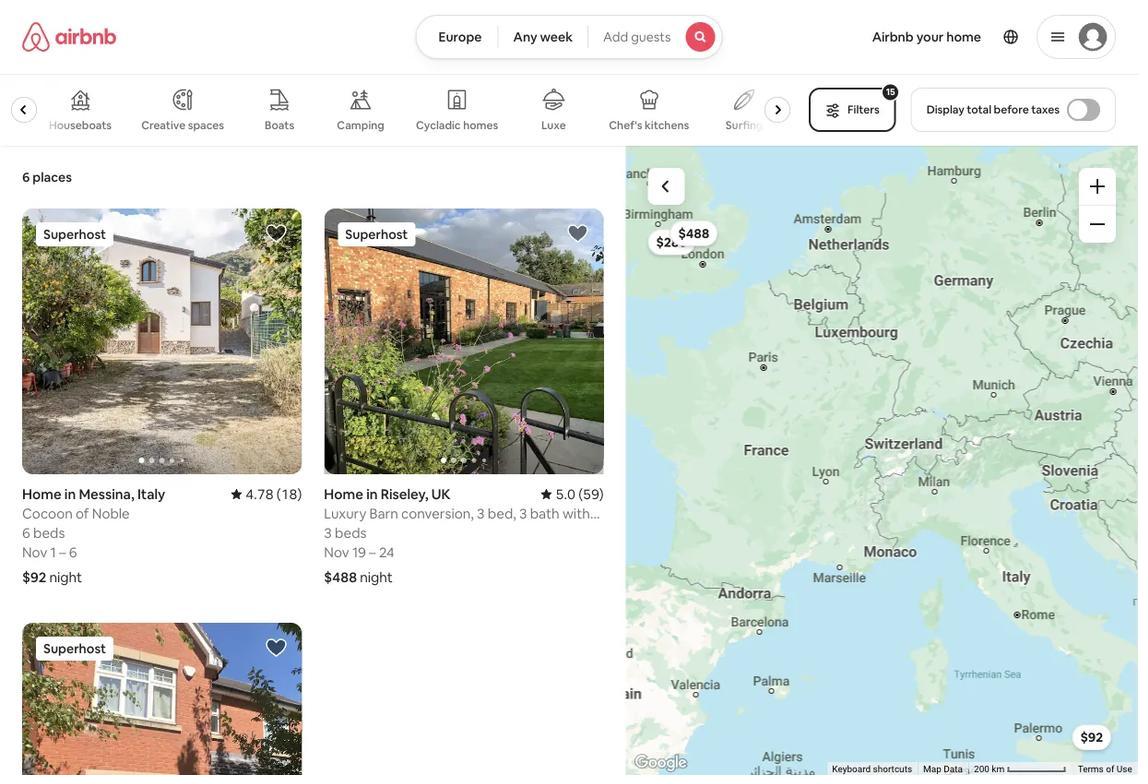 Task type: locate. For each thing, give the bounding box(es) containing it.
$280 button
[[649, 229, 696, 255]]

in up cocoon
[[64, 485, 76, 503]]

1 night from the left
[[49, 568, 82, 586]]

night inside 3 beds nov 19 – 24 $488 night
[[360, 568, 393, 586]]

in inside home in messina, italy cocoon of noble 6 beds nov 1 – 6 $92 night
[[64, 485, 76, 503]]

0 vertical spatial $488
[[679, 225, 710, 242]]

home
[[22, 485, 61, 503], [324, 485, 364, 503]]

week
[[540, 29, 573, 45]]

map data
[[924, 764, 964, 775]]

home for home in riseley, uk
[[324, 485, 364, 503]]

none search field containing europe
[[416, 15, 723, 59]]

– right 1
[[59, 543, 66, 561]]

1 in from the left
[[64, 485, 76, 503]]

(59)
[[579, 485, 604, 503]]

uk
[[432, 485, 451, 503]]

of left noble
[[76, 505, 89, 523]]

cycladic
[[416, 118, 461, 132]]

creative
[[141, 118, 186, 132]]

6
[[22, 169, 30, 186], [22, 524, 30, 542], [69, 543, 77, 561]]

airbnb
[[873, 29, 914, 45]]

0 horizontal spatial home
[[22, 485, 61, 503]]

6 right 1
[[69, 543, 77, 561]]

night down 24
[[360, 568, 393, 586]]

night
[[49, 568, 82, 586], [360, 568, 393, 586]]

beds down cocoon
[[33, 524, 65, 542]]

total
[[968, 102, 992, 117]]

6 down cocoon
[[22, 524, 30, 542]]

$488
[[679, 225, 710, 242], [324, 568, 357, 586]]

terms of use
[[1079, 764, 1133, 775]]

camping
[[337, 118, 385, 132]]

1 horizontal spatial beds
[[335, 524, 367, 542]]

1 horizontal spatial nov
[[324, 543, 349, 561]]

in
[[64, 485, 76, 503], [367, 485, 378, 503]]

$92 inside button
[[1082, 729, 1104, 746]]

6 left places
[[22, 169, 30, 186]]

group containing houseboats
[[0, 74, 798, 146]]

1 vertical spatial of
[[1107, 764, 1116, 775]]

0 horizontal spatial of
[[76, 505, 89, 523]]

homes
[[463, 118, 499, 132]]

in left riseley,
[[367, 485, 378, 503]]

night down 1
[[49, 568, 82, 586]]

2 beds from the left
[[335, 524, 367, 542]]

1 horizontal spatial in
[[367, 485, 378, 503]]

1 nov from the left
[[22, 543, 47, 561]]

–
[[59, 543, 66, 561], [369, 543, 376, 561]]

$280
[[657, 234, 688, 251]]

keyboard
[[833, 764, 872, 775]]

group
[[0, 74, 798, 146], [22, 209, 302, 475], [324, 209, 604, 475], [22, 623, 302, 775]]

2 nov from the left
[[324, 543, 349, 561]]

spaces
[[188, 118, 224, 132]]

3
[[324, 524, 332, 542]]

2 vertical spatial 6
[[69, 543, 77, 561]]

any week button
[[498, 15, 589, 59]]

1 horizontal spatial $92
[[1082, 729, 1104, 746]]

display total before taxes
[[927, 102, 1061, 117]]

1 horizontal spatial $488
[[679, 225, 710, 242]]

– right 19
[[369, 543, 376, 561]]

0 vertical spatial of
[[76, 505, 89, 523]]

$92
[[22, 568, 46, 586], [1082, 729, 1104, 746]]

1 vertical spatial $488
[[324, 568, 357, 586]]

0 horizontal spatial night
[[49, 568, 82, 586]]

nov inside home in messina, italy cocoon of noble 6 beds nov 1 – 6 $92 night
[[22, 543, 47, 561]]

add guests
[[604, 29, 671, 45]]

$488 button
[[671, 220, 719, 246]]

1 home from the left
[[22, 485, 61, 503]]

2 night from the left
[[360, 568, 393, 586]]

4.78
[[246, 485, 274, 503]]

of
[[76, 505, 89, 523], [1107, 764, 1116, 775]]

italy
[[137, 485, 165, 503]]

map
[[924, 764, 942, 775]]

0 horizontal spatial beds
[[33, 524, 65, 542]]

surfing
[[726, 118, 764, 132]]

0 vertical spatial $92
[[22, 568, 46, 586]]

1 – from the left
[[59, 543, 66, 561]]

home inside home in messina, italy cocoon of noble 6 beds nov 1 – 6 $92 night
[[22, 485, 61, 503]]

shortcuts
[[874, 764, 913, 775]]

5.0 (59)
[[556, 485, 604, 503]]

None search field
[[416, 15, 723, 59]]

of left use
[[1107, 764, 1116, 775]]

europe
[[439, 29, 482, 45]]

0 horizontal spatial in
[[64, 485, 76, 503]]

data
[[945, 764, 964, 775]]

any week
[[514, 29, 573, 45]]

1 vertical spatial 6
[[22, 524, 30, 542]]

1 horizontal spatial –
[[369, 543, 376, 561]]

display total before taxes button
[[912, 88, 1117, 132]]

0 horizontal spatial $488
[[324, 568, 357, 586]]

$92 up terms
[[1082, 729, 1104, 746]]

places
[[33, 169, 72, 186]]

5.0 out of 5 average rating,  59 reviews image
[[541, 485, 604, 503]]

beds
[[33, 524, 65, 542], [335, 524, 367, 542]]

home up 3
[[324, 485, 364, 503]]

6 places
[[22, 169, 72, 186]]

1 horizontal spatial home
[[324, 485, 364, 503]]

night inside home in messina, italy cocoon of noble 6 beds nov 1 – 6 $92 night
[[49, 568, 82, 586]]

2 home from the left
[[324, 485, 364, 503]]

1 horizontal spatial night
[[360, 568, 393, 586]]

$92 down cocoon
[[22, 568, 46, 586]]

home for home in messina, italy cocoon of noble 6 beds nov 1 – 6 $92 night
[[22, 485, 61, 503]]

0 horizontal spatial nov
[[22, 543, 47, 561]]

zoom out image
[[1091, 217, 1106, 232]]

4.78 out of 5 average rating,  18 reviews image
[[231, 485, 302, 503]]

0 horizontal spatial $92
[[22, 568, 46, 586]]

cycladic homes
[[416, 118, 499, 132]]

nov left 1
[[22, 543, 47, 561]]

nov inside 3 beds nov 19 – 24 $488 night
[[324, 543, 349, 561]]

2 in from the left
[[367, 485, 378, 503]]

1 beds from the left
[[33, 524, 65, 542]]

1 vertical spatial $92
[[1082, 729, 1104, 746]]

home up cocoon
[[22, 485, 61, 503]]

nov down 3
[[324, 543, 349, 561]]

2 – from the left
[[369, 543, 376, 561]]

– inside 3 beds nov 19 – 24 $488 night
[[369, 543, 376, 561]]

nov
[[22, 543, 47, 561], [324, 543, 349, 561]]

– inside home in messina, italy cocoon of noble 6 beds nov 1 – 6 $92 night
[[59, 543, 66, 561]]

200 km
[[975, 764, 1008, 775]]

1 horizontal spatial of
[[1107, 764, 1116, 775]]

beds inside 3 beds nov 19 – 24 $488 night
[[335, 524, 367, 542]]

terms of use link
[[1079, 764, 1133, 775]]

0 horizontal spatial –
[[59, 543, 66, 561]]

beds up 19
[[335, 524, 367, 542]]



Task type: vqa. For each thing, say whether or not it's contained in the screenshot.
dec inside the 5 nights · Dec 1 – 6 $608 AUD total before taxes
no



Task type: describe. For each thing, give the bounding box(es) containing it.
$488 inside 3 beds nov 19 – 24 $488 night
[[324, 568, 357, 586]]

zoom in image
[[1091, 179, 1106, 194]]

add
[[604, 29, 629, 45]]

terms
[[1079, 764, 1105, 775]]

km
[[993, 764, 1005, 775]]

google map
showing 3 stays. region
[[626, 146, 1139, 775]]

profile element
[[745, 0, 1117, 74]]

home in riseley, uk
[[324, 485, 451, 503]]

use
[[1118, 764, 1133, 775]]

noble
[[92, 505, 130, 523]]

home in messina, italy cocoon of noble 6 beds nov 1 – 6 $92 night
[[22, 485, 165, 586]]

$92 button
[[1073, 725, 1113, 750]]

houseboats
[[49, 118, 112, 132]]

google image
[[631, 751, 692, 775]]

$488 $280
[[657, 225, 710, 251]]

guests
[[632, 29, 671, 45]]

add to wishlist: home in riseley, uk image
[[567, 222, 590, 245]]

taxes
[[1032, 102, 1061, 117]]

filters
[[848, 102, 880, 117]]

in for riseley,
[[367, 485, 378, 503]]

$488 inside '$488 $280'
[[679, 225, 710, 242]]

chef's
[[609, 118, 643, 132]]

map data button
[[924, 763, 964, 775]]

19
[[352, 543, 366, 561]]

15
[[887, 86, 896, 98]]

luxe
[[542, 118, 566, 132]]

add guests button
[[588, 15, 723, 59]]

$92 inside home in messina, italy cocoon of noble 6 beds nov 1 – 6 $92 night
[[22, 568, 46, 586]]

0 vertical spatial 6
[[22, 169, 30, 186]]

creative spaces
[[141, 118, 224, 132]]

add to wishlist: home in messina, italy image
[[265, 222, 287, 245]]

europe button
[[416, 15, 499, 59]]

keyboard shortcuts button
[[833, 763, 913, 775]]

200 km button
[[969, 762, 1073, 775]]

chef's kitchens
[[609, 118, 690, 132]]

your
[[917, 29, 944, 45]]

kitchens
[[645, 118, 690, 132]]

airbnb your home link
[[862, 18, 993, 56]]

in for messina,
[[64, 485, 76, 503]]

5.0
[[556, 485, 576, 503]]

filters button
[[810, 88, 897, 132]]

keyboard shortcuts
[[833, 764, 913, 775]]

4.78 (18)
[[246, 485, 302, 503]]

beds inside home in messina, italy cocoon of noble 6 beds nov 1 – 6 $92 night
[[33, 524, 65, 542]]

1
[[50, 543, 56, 561]]

riseley,
[[381, 485, 429, 503]]

add to wishlist: home in oxfordshire, uk image
[[265, 637, 287, 659]]

(18)
[[277, 485, 302, 503]]

home
[[947, 29, 982, 45]]

cocoon
[[22, 505, 73, 523]]

airbnb your home
[[873, 29, 982, 45]]

24
[[379, 543, 395, 561]]

200
[[975, 764, 990, 775]]

before
[[995, 102, 1030, 117]]

boats
[[265, 118, 295, 132]]

display
[[927, 102, 965, 117]]

any
[[514, 29, 538, 45]]

messina,
[[79, 485, 134, 503]]

3 beds nov 19 – 24 $488 night
[[324, 524, 395, 586]]

of inside home in messina, italy cocoon of noble 6 beds nov 1 – 6 $92 night
[[76, 505, 89, 523]]



